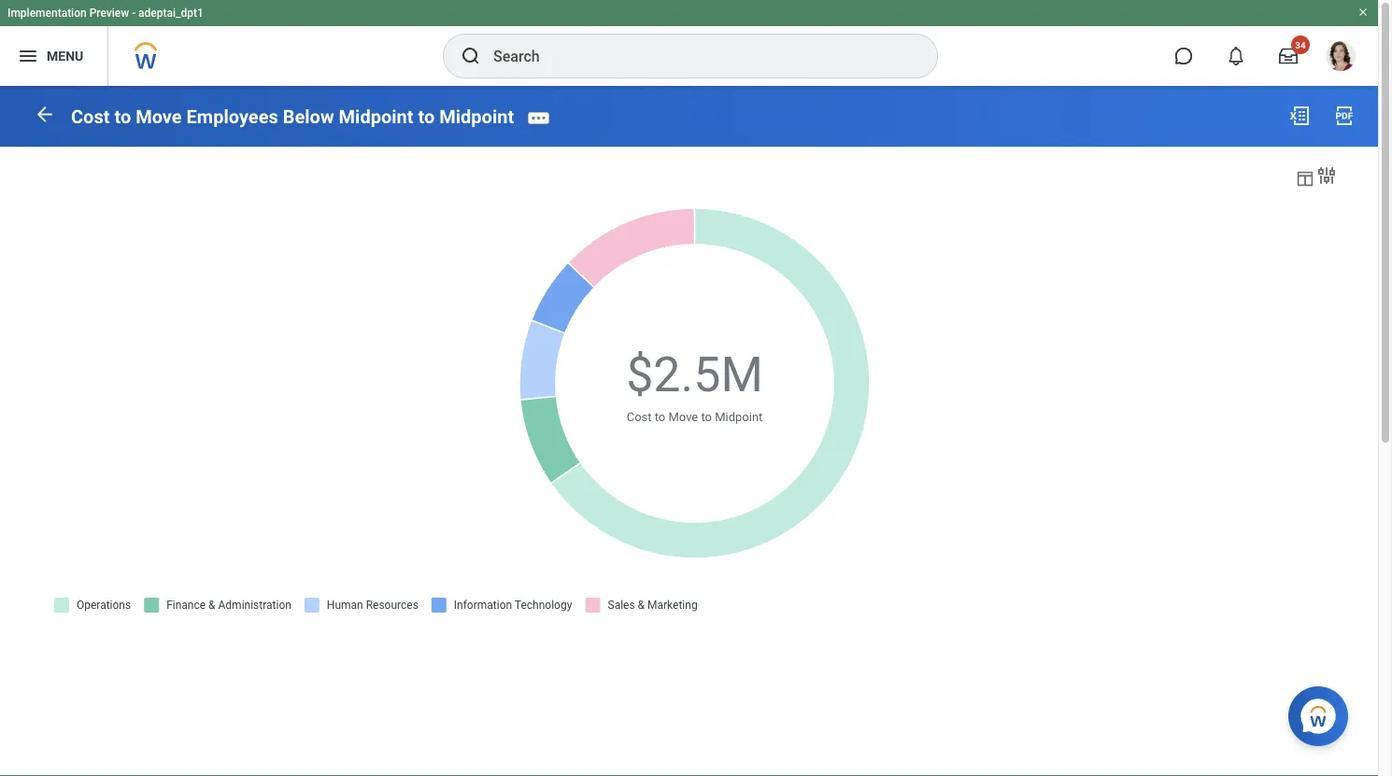 Task type: vqa. For each thing, say whether or not it's contained in the screenshot.
fullscreen icon
no



Task type: describe. For each thing, give the bounding box(es) containing it.
$2.5m
[[626, 347, 763, 403]]

menu button
[[0, 26, 108, 86]]

implementation preview -   adeptai_dpt1
[[7, 7, 204, 20]]

search image
[[460, 45, 482, 67]]

cost inside $2.5m cost to move to midpoint
[[627, 410, 652, 424]]

profile logan mcneil image
[[1326, 41, 1356, 75]]

midpoint for $2.5m
[[715, 410, 763, 424]]

$2.5m cost to move to midpoint
[[626, 347, 763, 424]]

cost to move employees below midpoint to midpoint
[[71, 106, 514, 128]]

previous page image
[[34, 103, 56, 126]]

inbox large image
[[1279, 47, 1298, 65]]

34 button
[[1268, 36, 1310, 77]]

Search Workday  search field
[[493, 36, 899, 77]]

midpoint for cost
[[339, 106, 413, 128]]



Task type: locate. For each thing, give the bounding box(es) containing it.
midpoint right below
[[339, 106, 413, 128]]

midpoint inside $2.5m cost to move to midpoint
[[715, 410, 763, 424]]

cost
[[71, 106, 110, 128], [627, 410, 652, 424]]

34
[[1295, 39, 1306, 50]]

0 vertical spatial cost
[[71, 106, 110, 128]]

configure and view chart data image
[[1316, 165, 1338, 187], [1295, 168, 1316, 189]]

move inside $2.5m cost to move to midpoint
[[668, 410, 698, 424]]

move
[[136, 106, 182, 128], [668, 410, 698, 424]]

cost to move employees below midpoint to midpoint link
[[71, 106, 514, 128]]

1 vertical spatial move
[[668, 410, 698, 424]]

midpoint down search icon
[[439, 106, 514, 128]]

employees
[[187, 106, 278, 128]]

below
[[283, 106, 334, 128]]

preview
[[89, 7, 129, 20]]

1 vertical spatial cost
[[627, 410, 652, 424]]

1 horizontal spatial move
[[668, 410, 698, 424]]

close environment banner image
[[1358, 7, 1369, 18]]

1 horizontal spatial midpoint
[[439, 106, 514, 128]]

implementation
[[7, 7, 87, 20]]

configure and view chart data image down view printable version (pdf) icon
[[1316, 165, 1338, 187]]

cost right previous page image
[[71, 106, 110, 128]]

$2.5m main content
[[0, 86, 1378, 645]]

menu
[[47, 48, 83, 64]]

view printable version (pdf) image
[[1333, 105, 1356, 127]]

export to excel image
[[1288, 105, 1311, 127]]

justify image
[[17, 45, 39, 67]]

0 vertical spatial move
[[136, 106, 182, 128]]

-
[[132, 7, 136, 20]]

0 horizontal spatial cost
[[71, 106, 110, 128]]

2 horizontal spatial midpoint
[[715, 410, 763, 424]]

1 horizontal spatial cost
[[627, 410, 652, 424]]

0 horizontal spatial move
[[136, 106, 182, 128]]

move left employees
[[136, 106, 182, 128]]

adeptai_dpt1
[[138, 7, 204, 20]]

midpoint
[[339, 106, 413, 128], [439, 106, 514, 128], [715, 410, 763, 424]]

to
[[114, 106, 131, 128], [418, 106, 435, 128], [655, 410, 665, 424], [701, 410, 712, 424]]

menu banner
[[0, 0, 1378, 86]]

cost down the $2.5m
[[627, 410, 652, 424]]

0 horizontal spatial midpoint
[[339, 106, 413, 128]]

notifications large image
[[1227, 47, 1245, 65]]

configure and view chart data image down export to excel image
[[1295, 168, 1316, 189]]

midpoint down the $2.5m button
[[715, 410, 763, 424]]

$2.5m button
[[626, 343, 766, 408]]

move down the $2.5m
[[668, 410, 698, 424]]



